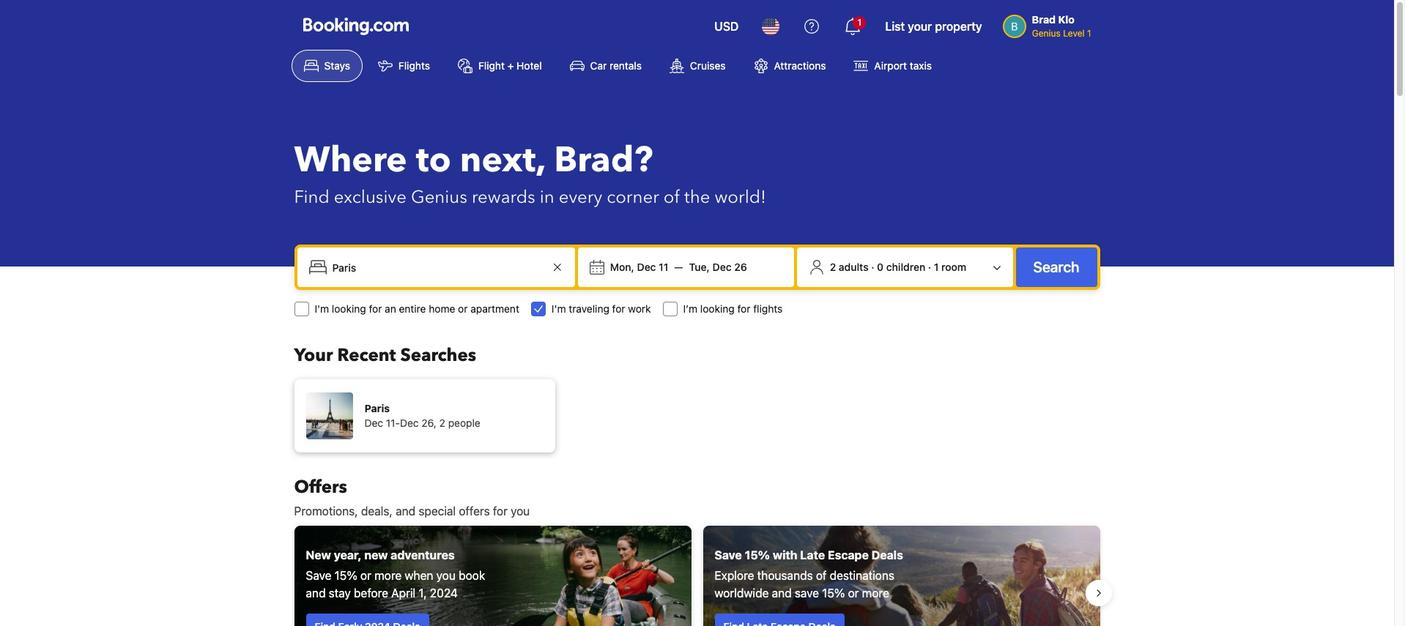 Task type: locate. For each thing, give the bounding box(es) containing it.
for for work
[[613, 303, 626, 315]]

· left 0
[[872, 261, 875, 273]]

i'm looking for flights
[[684, 303, 783, 315]]

or up before
[[361, 570, 372, 583]]

stay
[[329, 587, 351, 600]]

1 horizontal spatial 2
[[830, 261, 837, 273]]

genius down brad
[[1033, 28, 1061, 39]]

i'm up your
[[315, 303, 329, 315]]

destinations
[[830, 570, 895, 583]]

stays link
[[291, 50, 363, 82]]

1 horizontal spatial save
[[715, 549, 742, 562]]

flight + hotel link
[[446, 50, 555, 82]]

mon,
[[611, 261, 635, 273]]

mon, dec 11 — tue, dec 26
[[611, 261, 747, 273]]

genius
[[1033, 28, 1061, 39], [411, 185, 468, 210]]

i'm traveling for work
[[552, 303, 651, 315]]

1 left room
[[934, 261, 939, 273]]

1 horizontal spatial ·
[[929, 261, 932, 273]]

special
[[419, 505, 456, 518]]

next,
[[460, 136, 546, 185]]

1 horizontal spatial or
[[458, 303, 468, 315]]

work
[[628, 303, 651, 315]]

paris
[[365, 402, 390, 415]]

1 inside dropdown button
[[858, 17, 862, 28]]

for left an
[[369, 303, 382, 315]]

mon, dec 11 button
[[605, 254, 675, 281]]

save inside "new year, new adventures save 15% or more when you book and stay before april 1, 2024"
[[306, 570, 332, 583]]

0 vertical spatial you
[[511, 505, 530, 518]]

2 horizontal spatial 1
[[1088, 28, 1092, 39]]

property
[[936, 20, 983, 33]]

2 vertical spatial or
[[849, 587, 859, 600]]

genius inside the brad klo genius level 1
[[1033, 28, 1061, 39]]

0
[[878, 261, 884, 273]]

i'm left traveling
[[552, 303, 566, 315]]

2
[[830, 261, 837, 273], [440, 417, 446, 430]]

recent
[[338, 344, 396, 368]]

with
[[773, 549, 798, 562]]

1 right level
[[1088, 28, 1092, 39]]

2 left 'adults'
[[830, 261, 837, 273]]

offers
[[294, 476, 347, 500]]

deals,
[[361, 505, 393, 518]]

your account menu brad klo genius level 1 element
[[1003, 7, 1098, 40]]

0 horizontal spatial or
[[361, 570, 372, 583]]

i'm
[[315, 303, 329, 315], [552, 303, 566, 315]]

save up explore
[[715, 549, 742, 562]]

i'm for i'm traveling for work
[[552, 303, 566, 315]]

1 vertical spatial or
[[361, 570, 372, 583]]

1 horizontal spatial looking
[[701, 303, 735, 315]]

1 looking from the left
[[332, 303, 366, 315]]

and inside "new year, new adventures save 15% or more when you book and stay before april 1, 2024"
[[306, 587, 326, 600]]

1 vertical spatial of
[[816, 570, 827, 583]]

0 vertical spatial or
[[458, 303, 468, 315]]

i'm looking for an entire home or apartment
[[315, 303, 520, 315]]

0 horizontal spatial genius
[[411, 185, 468, 210]]

genius down the to
[[411, 185, 468, 210]]

looking left an
[[332, 303, 366, 315]]

0 vertical spatial 2
[[830, 261, 837, 273]]

1 left list
[[858, 17, 862, 28]]

and for explore
[[772, 587, 792, 600]]

airport taxis
[[875, 59, 932, 72]]

1 horizontal spatial of
[[816, 570, 827, 583]]

1 vertical spatial you
[[437, 570, 456, 583]]

attractions
[[774, 59, 826, 72]]

more inside save 15% with late escape deals explore thousands of destinations worldwide and save 15% or more
[[863, 587, 890, 600]]

book
[[459, 570, 485, 583]]

0 horizontal spatial and
[[306, 587, 326, 600]]

thousands
[[758, 570, 813, 583]]

1 vertical spatial save
[[306, 570, 332, 583]]

0 vertical spatial more
[[375, 570, 402, 583]]

0 horizontal spatial more
[[375, 570, 402, 583]]

1 vertical spatial 2
[[440, 417, 446, 430]]

15% left with
[[745, 549, 770, 562]]

2 horizontal spatial 15%
[[823, 587, 845, 600]]

april
[[392, 587, 416, 600]]

0 horizontal spatial you
[[437, 570, 456, 583]]

0 vertical spatial save
[[715, 549, 742, 562]]

or
[[458, 303, 468, 315], [361, 570, 372, 583], [849, 587, 859, 600]]

hotel
[[517, 59, 542, 72]]

flight
[[479, 59, 505, 72]]

dec
[[637, 261, 656, 273], [713, 261, 732, 273], [365, 417, 383, 430], [400, 417, 419, 430]]

you right offers
[[511, 505, 530, 518]]

attractions link
[[741, 50, 839, 82]]

your
[[294, 344, 333, 368]]

region containing new year, new adventures
[[283, 520, 1112, 627]]

0 vertical spatial 15%
[[745, 549, 770, 562]]

list
[[886, 20, 905, 33]]

1
[[858, 17, 862, 28], [1088, 28, 1092, 39], [934, 261, 939, 273]]

or inside "new year, new adventures save 15% or more when you book and stay before april 1, 2024"
[[361, 570, 372, 583]]

save
[[795, 587, 820, 600]]

dec left 11
[[637, 261, 656, 273]]

of
[[664, 185, 680, 210], [816, 570, 827, 583]]

or right the home
[[458, 303, 468, 315]]

0 horizontal spatial 15%
[[335, 570, 358, 583]]

more up the april
[[375, 570, 402, 583]]

or down destinations
[[849, 587, 859, 600]]

car rentals
[[591, 59, 642, 72]]

0 horizontal spatial i'm
[[315, 303, 329, 315]]

0 vertical spatial genius
[[1033, 28, 1061, 39]]

0 horizontal spatial looking
[[332, 303, 366, 315]]

0 horizontal spatial 1
[[858, 17, 862, 28]]

and left stay
[[306, 587, 326, 600]]

new
[[365, 549, 388, 562]]

more down destinations
[[863, 587, 890, 600]]

2 looking from the left
[[701, 303, 735, 315]]

adventures
[[391, 549, 455, 562]]

in
[[540, 185, 555, 210]]

11
[[659, 261, 669, 273]]

2 right 26,
[[440, 417, 446, 430]]

1 · from the left
[[872, 261, 875, 273]]

1 vertical spatial 15%
[[335, 570, 358, 583]]

region
[[283, 520, 1112, 627]]

and
[[396, 505, 416, 518], [306, 587, 326, 600], [772, 587, 792, 600]]

and right deals,
[[396, 505, 416, 518]]

of left the
[[664, 185, 680, 210]]

· right "children"
[[929, 261, 932, 273]]

flights
[[754, 303, 783, 315]]

of down late
[[816, 570, 827, 583]]

2 horizontal spatial and
[[772, 587, 792, 600]]

cruises
[[690, 59, 726, 72]]

1 horizontal spatial genius
[[1033, 28, 1061, 39]]

group of friends hiking in the mountains on a sunny day image
[[703, 526, 1101, 627]]

stays
[[324, 59, 350, 72]]

you up the '2024'
[[437, 570, 456, 583]]

to
[[416, 136, 451, 185]]

search
[[1034, 259, 1080, 276]]

you
[[511, 505, 530, 518], [437, 570, 456, 583]]

1 horizontal spatial i'm
[[552, 303, 566, 315]]

looking right i'm
[[701, 303, 735, 315]]

1 horizontal spatial you
[[511, 505, 530, 518]]

and down thousands
[[772, 587, 792, 600]]

corner
[[607, 185, 660, 210]]

0 horizontal spatial ·
[[872, 261, 875, 273]]

looking
[[332, 303, 366, 315], [701, 303, 735, 315]]

2 i'm from the left
[[552, 303, 566, 315]]

15%
[[745, 549, 770, 562], [335, 570, 358, 583], [823, 587, 845, 600]]

2 horizontal spatial or
[[849, 587, 859, 600]]

15% up stay
[[335, 570, 358, 583]]

0 horizontal spatial of
[[664, 185, 680, 210]]

people
[[448, 417, 481, 430]]

1 horizontal spatial 1
[[934, 261, 939, 273]]

airport
[[875, 59, 908, 72]]

offers
[[459, 505, 490, 518]]

looking for i'm
[[332, 303, 366, 315]]

children
[[887, 261, 926, 273]]

1 i'm from the left
[[315, 303, 329, 315]]

for left "flights"
[[738, 303, 751, 315]]

1 horizontal spatial and
[[396, 505, 416, 518]]

for left work on the left
[[613, 303, 626, 315]]

1 vertical spatial more
[[863, 587, 890, 600]]

search button
[[1016, 248, 1098, 287]]

11-
[[386, 417, 400, 430]]

1 button
[[836, 9, 871, 44]]

more
[[375, 570, 402, 583], [863, 587, 890, 600]]

0 horizontal spatial 2
[[440, 417, 446, 430]]

and inside save 15% with late escape deals explore thousands of destinations worldwide and save 15% or more
[[772, 587, 792, 600]]

more inside "new year, new adventures save 15% or more when you book and stay before april 1, 2024"
[[375, 570, 402, 583]]

save down new
[[306, 570, 332, 583]]

for right offers
[[493, 505, 508, 518]]

escape
[[828, 549, 869, 562]]

2 adults · 0 children · 1 room button
[[803, 254, 1008, 281]]

promotions,
[[294, 505, 358, 518]]

rewards
[[472, 185, 536, 210]]

1 horizontal spatial more
[[863, 587, 890, 600]]

15% right 'save'
[[823, 587, 845, 600]]

where to next, brad? find exclusive genius rewards in every corner of the world!
[[294, 136, 767, 210]]

0 horizontal spatial save
[[306, 570, 332, 583]]

1 inside the brad klo genius level 1
[[1088, 28, 1092, 39]]

dec left '26'
[[713, 261, 732, 273]]

new year, new adventures save 15% or more when you book and stay before april 1, 2024
[[306, 549, 485, 600]]

0 vertical spatial of
[[664, 185, 680, 210]]

1 vertical spatial genius
[[411, 185, 468, 210]]

1 horizontal spatial 15%
[[745, 549, 770, 562]]



Task type: describe. For each thing, give the bounding box(es) containing it.
new
[[306, 549, 331, 562]]

year,
[[334, 549, 362, 562]]

2 inside the paris dec 11-dec 26, 2 people
[[440, 417, 446, 430]]

car rentals link
[[558, 50, 655, 82]]

2 adults · 0 children · 1 room
[[830, 261, 967, 273]]

Where are you going? field
[[327, 254, 549, 281]]

15% inside "new year, new adventures save 15% or more when you book and stay before april 1, 2024"
[[335, 570, 358, 583]]

of inside where to next, brad? find exclusive genius rewards in every corner of the world!
[[664, 185, 680, 210]]

level
[[1064, 28, 1085, 39]]

or for apartment
[[458, 303, 468, 315]]

flight + hotel
[[479, 59, 542, 72]]

genius inside where to next, brad? find exclusive genius rewards in every corner of the world!
[[411, 185, 468, 210]]

—
[[675, 261, 684, 273]]

of inside save 15% with late escape deals explore thousands of destinations worldwide and save 15% or more
[[816, 570, 827, 583]]

2 vertical spatial 15%
[[823, 587, 845, 600]]

1 inside dropdown button
[[934, 261, 939, 273]]

or for more
[[361, 570, 372, 583]]

an
[[385, 303, 396, 315]]

flights
[[399, 59, 430, 72]]

usd button
[[706, 9, 748, 44]]

traveling
[[569, 303, 610, 315]]

26,
[[422, 417, 437, 430]]

dec left 26,
[[400, 417, 419, 430]]

room
[[942, 261, 967, 273]]

world!
[[715, 185, 767, 210]]

find
[[294, 185, 330, 210]]

2024
[[430, 587, 458, 600]]

i'm
[[684, 303, 698, 315]]

for inside offers promotions, deals, and special offers for you
[[493, 505, 508, 518]]

for for an
[[369, 303, 382, 315]]

brad klo genius level 1
[[1033, 13, 1092, 39]]

2 · from the left
[[929, 261, 932, 273]]

searches
[[401, 344, 476, 368]]

dec down 'paris'
[[365, 417, 383, 430]]

+
[[508, 59, 514, 72]]

your
[[908, 20, 933, 33]]

klo
[[1059, 13, 1075, 26]]

for for flights
[[738, 303, 751, 315]]

looking for i'm
[[701, 303, 735, 315]]

brad
[[1033, 13, 1056, 26]]

usd
[[715, 20, 739, 33]]

deals
[[872, 549, 904, 562]]

1,
[[419, 587, 427, 600]]

2 inside dropdown button
[[830, 261, 837, 273]]

save inside save 15% with late escape deals explore thousands of destinations worldwide and save 15% or more
[[715, 549, 742, 562]]

late
[[801, 549, 825, 562]]

entire
[[399, 303, 426, 315]]

tue, dec 26 button
[[684, 254, 753, 281]]

before
[[354, 587, 388, 600]]

offers promotions, deals, and special offers for you
[[294, 476, 530, 518]]

every
[[559, 185, 603, 210]]

cruises link
[[657, 50, 739, 82]]

rentals
[[610, 59, 642, 72]]

taxis
[[910, 59, 932, 72]]

when
[[405, 570, 434, 583]]

car
[[591, 59, 607, 72]]

worldwide
[[715, 587, 769, 600]]

where
[[294, 136, 407, 185]]

26
[[735, 261, 747, 273]]

a young girl and woman kayak on a river image
[[294, 526, 692, 627]]

flights link
[[366, 50, 443, 82]]

paris dec 11-dec 26, 2 people
[[365, 402, 481, 430]]

apartment
[[471, 303, 520, 315]]

booking.com image
[[303, 18, 409, 35]]

save 15% with late escape deals explore thousands of destinations worldwide and save 15% or more
[[715, 549, 904, 600]]

the
[[685, 185, 711, 210]]

i'm for i'm looking for an entire home or apartment
[[315, 303, 329, 315]]

airport taxis link
[[842, 50, 945, 82]]

home
[[429, 303, 455, 315]]

exclusive
[[334, 185, 407, 210]]

list your property link
[[877, 9, 992, 44]]

or inside save 15% with late escape deals explore thousands of destinations worldwide and save 15% or more
[[849, 587, 859, 600]]

list your property
[[886, 20, 983, 33]]

brad?
[[554, 136, 653, 185]]

you inside "new year, new adventures save 15% or more when you book and stay before april 1, 2024"
[[437, 570, 456, 583]]

tue,
[[689, 261, 710, 273]]

explore
[[715, 570, 755, 583]]

and inside offers promotions, deals, and special offers for you
[[396, 505, 416, 518]]

you inside offers promotions, deals, and special offers for you
[[511, 505, 530, 518]]

your recent searches
[[294, 344, 476, 368]]

and for or
[[306, 587, 326, 600]]



Task type: vqa. For each thing, say whether or not it's contained in the screenshot.
USD
yes



